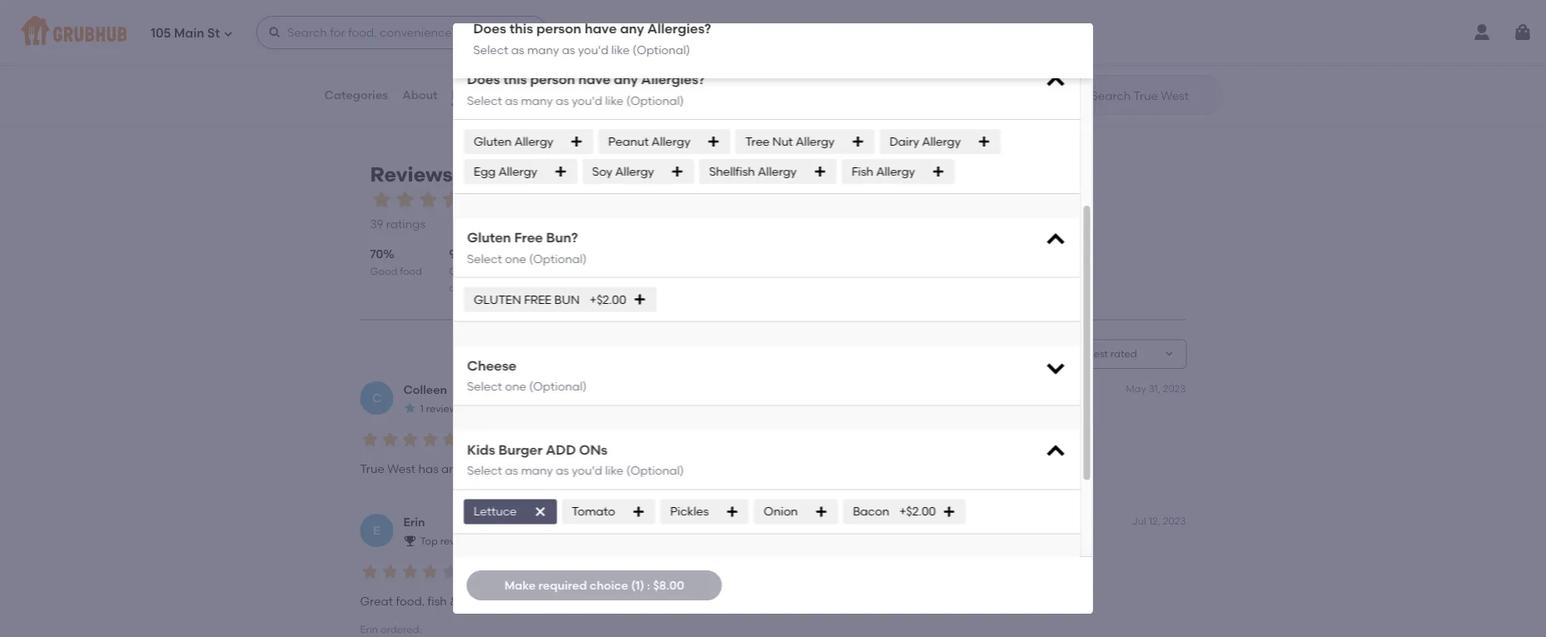 Task type: locate. For each thing, give the bounding box(es) containing it.
1 min from the left
[[379, 57, 397, 69]]

categories
[[324, 88, 388, 102]]

many down '23' at the left of page
[[521, 94, 553, 108]]

concord provisions & country kitchen link
[[348, 13, 604, 32]]

1 review
[[420, 403, 457, 415]]

select down cheese
[[467, 380, 502, 394]]

true
[[490, 163, 534, 187], [360, 462, 385, 476]]

ordered:
[[381, 623, 422, 635]]

allergy down the gluten allergy
[[498, 165, 537, 179]]

(1)
[[631, 578, 645, 592]]

concord provisions & country kitchen
[[348, 15, 598, 31]]

gluten inside gluten free bun? select one (optional)
[[467, 230, 511, 246]]

(optional) inside gluten free bun? select one (optional)
[[529, 252, 586, 266]]

allergy for shellfish allergy
[[758, 165, 796, 179]]

sandwich
[[371, 36, 419, 48]]

have right '23' at the left of page
[[578, 72, 610, 88]]

(optional) inside cheese select one (optional)
[[529, 380, 586, 394]]

+$2.00
[[589, 293, 626, 307], [899, 505, 936, 519]]

search icon image
[[1065, 85, 1085, 105]]

gulf
[[979, 15, 1006, 31]]

1 vertical spatial like
[[605, 94, 623, 108]]

gluten-
[[511, 462, 552, 476]]

does this person have any allergies? select as many as you'd like (optional)
[[473, 20, 711, 57], [467, 72, 705, 108]]

true down the gluten allergy
[[490, 163, 534, 187]]

like inside kids burger add ons select as many as you'd like (optional)
[[605, 464, 623, 478]]

not enough ratings
[[1106, 57, 1199, 69]]

any left 3.12
[[613, 72, 638, 88]]

ratings
[[1165, 57, 1199, 69], [564, 75, 604, 89], [862, 75, 901, 89], [386, 217, 426, 232]]

min inside 25–35 min 3.12 mi
[[677, 57, 695, 69]]

reviews for true west
[[370, 163, 590, 187]]

mi inside '20–30 min 4.92 mi'
[[370, 72, 382, 84]]

have
[[585, 20, 617, 37], [578, 72, 610, 88]]

2 min from the left
[[677, 57, 695, 69]]

2 vertical spatial many
[[521, 464, 553, 478]]

reviews for reviews for true west
[[370, 163, 453, 187]]

burger
[[498, 442, 542, 458]]

0 horizontal spatial +$2.00
[[589, 293, 626, 307]]

svg image right again!
[[1044, 441, 1067, 464]]

does this person have any allergies? select as many as you'd like (optional) up peanut
[[467, 72, 705, 108]]

this left '23' at the left of page
[[503, 72, 527, 88]]

(optional) down bun? at the left of the page
[[529, 252, 586, 266]]

were
[[488, 595, 515, 609]]

any left bowls
[[620, 20, 644, 37]]

gluten up egg
[[473, 135, 511, 149]]

subscription pass image for west
[[645, 36, 662, 49]]

4.92
[[348, 72, 367, 84]]

0 vertical spatial this
[[510, 20, 533, 37]]

village
[[681, 15, 727, 31]]

erin for erin
[[403, 516, 425, 530]]

79
[[528, 247, 541, 261]]

0 horizontal spatial min
[[379, 57, 397, 69]]

mi right 4.92
[[370, 72, 382, 84]]

1 vertical spatial this
[[503, 72, 527, 88]]

min down sandwich
[[379, 57, 397, 69]]

correct
[[528, 266, 565, 278]]

to
[[615, 595, 626, 609]]

erin up trophy icon
[[403, 516, 425, 530]]

svg image up shellfish
[[707, 135, 720, 149]]

(optional)
[[633, 43, 690, 57], [626, 94, 684, 108], [529, 252, 586, 266], [529, 380, 586, 394], [626, 464, 684, 478]]

94 on time delivery
[[449, 247, 488, 295]]

jul
[[1132, 515, 1147, 527]]

many up '23' at the left of page
[[527, 43, 559, 57]]

1 one from the top
[[505, 252, 526, 266]]

1 subscription pass image from the left
[[348, 36, 364, 49]]

2 horizontal spatial west
[[645, 15, 678, 31]]

one down cheese
[[505, 380, 526, 394]]

25–35 min 3.12 mi
[[645, 57, 695, 84]]

select right '94'
[[467, 252, 502, 266]]

0 vertical spatial any
[[620, 20, 644, 37]]

delivery
[[449, 282, 486, 295]]

1 vertical spatial you'd
[[571, 94, 602, 108]]

70 good food
[[370, 247, 422, 278]]

this left kitchen
[[510, 20, 533, 37]]

0 vertical spatial gluten
[[473, 135, 511, 149]]

allergy up egg allergy at the left of page
[[514, 135, 553, 149]]

west village tavern link
[[645, 13, 901, 32]]

gluten
[[473, 135, 511, 149], [467, 230, 511, 246]]

select down kids on the left bottom of page
[[467, 464, 502, 478]]

0 vertical spatial erin
[[403, 516, 425, 530]]

kids burger add ons select as many as you'd like (optional)
[[467, 442, 684, 478]]

svg image
[[1513, 22, 1533, 42], [223, 29, 233, 39], [1044, 70, 1067, 94], [851, 135, 864, 149], [977, 135, 991, 149], [813, 165, 826, 178], [1044, 228, 1067, 252], [533, 505, 547, 519], [942, 505, 956, 519]]

shellfish
[[709, 165, 755, 179]]

2 mi from the left
[[666, 72, 678, 84]]

(optional) up add
[[529, 380, 586, 394]]

mi right 4.17
[[963, 72, 975, 84]]

svg image down dairy allergy
[[932, 165, 945, 178]]

1 horizontal spatial true
[[490, 163, 534, 187]]

review
[[426, 403, 457, 415]]

0 vertical spatial true
[[490, 163, 534, 187]]

0 horizontal spatial subscription pass image
[[348, 36, 364, 49]]

+$2.00 right bun
[[589, 293, 626, 307]]

mi right 3.12
[[666, 72, 678, 84]]

23 ratings
[[548, 75, 604, 89]]

west up bowls
[[645, 15, 678, 31]]

sort by:
[[1015, 348, 1051, 360]]

soy allergy
[[592, 165, 654, 179]]

79 correct order
[[528, 247, 565, 295]]

0 vertical spatial person
[[536, 20, 582, 37]]

svg image
[[268, 26, 281, 39], [570, 135, 583, 149], [707, 135, 720, 149], [554, 165, 567, 178], [671, 165, 684, 178], [932, 165, 945, 178], [633, 293, 646, 307], [1044, 357, 1067, 380], [1044, 441, 1067, 464], [632, 505, 645, 519], [725, 505, 739, 519], [814, 505, 828, 519]]

does this person have any allergies? select as many as you'd like (optional) up 23 ratings
[[473, 20, 711, 57]]

ratings for 23 ratings
[[564, 75, 604, 89]]

0 vertical spatial +$2.00
[[589, 293, 626, 307]]

2023 for true west has an amazing gluten-free selection! food was delicious and packaged carefully. will be ordering again!
[[1163, 383, 1186, 395]]

allergy for soy allergy
[[615, 165, 654, 179]]

many down burger
[[521, 464, 553, 478]]

allergy
[[514, 135, 553, 149], [651, 135, 690, 149], [795, 135, 834, 149], [922, 135, 961, 149], [498, 165, 537, 179], [615, 165, 654, 179], [758, 165, 796, 179], [876, 165, 915, 179]]

one
[[505, 252, 526, 266], [505, 380, 526, 394]]

0 vertical spatial one
[[505, 252, 526, 266]]

you'd down ons
[[571, 464, 602, 478]]

west left has
[[387, 462, 416, 476]]

you'd
[[578, 43, 609, 57], [571, 94, 602, 108], [571, 464, 602, 478]]

fish
[[428, 595, 447, 609]]

kids
[[467, 442, 495, 458]]

0 vertical spatial west
[[645, 15, 678, 31]]

west
[[645, 15, 678, 31], [539, 163, 590, 187], [387, 462, 416, 476]]

0 vertical spatial &
[[478, 15, 488, 31]]

0 horizontal spatial &
[[450, 595, 459, 609]]

you'd down 23 ratings
[[571, 94, 602, 108]]

erin for erin ordered:
[[360, 623, 378, 635]]

select inside kids burger add ons select as many as you'd like (optional)
[[467, 464, 502, 478]]

subscription pass image up 20–30
[[348, 36, 364, 49]]

person up '23' at the left of page
[[536, 20, 582, 37]]

bowls
[[669, 36, 696, 48]]

1 vertical spatial allergies?
[[641, 72, 705, 88]]

gluten up time
[[467, 230, 511, 246]]

soy
[[592, 165, 612, 179]]

star icon image
[[537, 57, 550, 70], [550, 57, 564, 70], [564, 57, 577, 70], [577, 57, 590, 70], [577, 57, 590, 70], [590, 57, 604, 70], [370, 188, 393, 212], [393, 188, 417, 212], [417, 188, 440, 212], [440, 188, 463, 212], [440, 188, 463, 212], [463, 188, 487, 212], [403, 402, 417, 415], [360, 430, 380, 450], [380, 430, 400, 450], [400, 430, 420, 450], [420, 430, 440, 450], [440, 430, 460, 450], [360, 562, 380, 582], [380, 562, 400, 582], [400, 562, 420, 582], [420, 562, 440, 582], [440, 562, 460, 582]]

mi for west
[[666, 72, 678, 84]]

2 vertical spatial you'd
[[571, 464, 602, 478]]

0 horizontal spatial erin
[[360, 623, 378, 635]]

0 vertical spatial have
[[585, 20, 617, 37]]

1 vertical spatial reviews
[[370, 163, 453, 187]]

allergy right dairy
[[922, 135, 961, 149]]

& left country
[[478, 15, 488, 31]]

1 vertical spatial gluten
[[467, 230, 511, 246]]

as down burger
[[505, 464, 518, 478]]

min inside '20–30 min 4.92 mi'
[[379, 57, 397, 69]]

concord
[[348, 15, 405, 31]]

reviews inside button
[[452, 88, 498, 102]]

2 horizontal spatial mi
[[963, 72, 975, 84]]

0 horizontal spatial mi
[[370, 72, 382, 84]]

reviews up the 39 ratings on the left of page
[[370, 163, 453, 187]]

svg image right st
[[268, 26, 281, 39]]

had
[[589, 595, 612, 609]]

1 vertical spatial does
[[467, 72, 500, 88]]

0 horizontal spatial west
[[387, 462, 416, 476]]

subscription pass image up 25–35 on the top left
[[645, 36, 662, 49]]

min down bowls
[[677, 57, 695, 69]]

0 vertical spatial reviews
[[452, 88, 498, 102]]

dairy
[[889, 135, 919, 149]]

1 vertical spatial +$2.00
[[899, 505, 936, 519]]

allergy for fish allergy
[[876, 165, 915, 179]]

svg image left peanut
[[570, 135, 583, 149]]

this
[[510, 20, 533, 37], [503, 72, 527, 88]]

1 horizontal spatial west
[[539, 163, 590, 187]]

1 horizontal spatial +$2.00
[[899, 505, 936, 519]]

trophy icon image
[[403, 535, 417, 548]]

1 vertical spatial erin
[[360, 623, 378, 635]]

select inside cheese select one (optional)
[[467, 380, 502, 394]]

allergy right peanut
[[651, 135, 690, 149]]

allergies? down 25–35 on the top left
[[641, 72, 705, 88]]

1 vertical spatial 2023
[[1163, 515, 1186, 527]]

tavern
[[730, 15, 774, 31]]

subscription pass image
[[348, 36, 364, 49], [645, 36, 662, 49]]

allergy down nut
[[758, 165, 796, 179]]

as down '23' at the left of page
[[555, 94, 569, 108]]

west left the soy
[[539, 163, 590, 187]]

1 horizontal spatial erin
[[403, 516, 425, 530]]

& right fish
[[450, 595, 459, 609]]

bun
[[554, 293, 579, 307]]

as
[[511, 43, 524, 57], [562, 43, 575, 57], [505, 94, 518, 108], [555, 94, 569, 108], [505, 464, 518, 478], [555, 464, 569, 478]]

ratings right '23' at the left of page
[[564, 75, 604, 89]]

one left 79
[[505, 252, 526, 266]]

like
[[611, 43, 630, 57], [605, 94, 623, 108], [605, 464, 623, 478]]

reviews button
[[451, 65, 499, 125]]

food
[[634, 462, 662, 476]]

0 horizontal spatial true
[[360, 462, 385, 476]]

you'd down kitchen
[[578, 43, 609, 57]]

3.12
[[645, 72, 662, 84]]

2 vertical spatial like
[[605, 464, 623, 478]]

2 one from the top
[[505, 380, 526, 394]]

1 2023 from the top
[[1163, 383, 1186, 395]]

does down concord provisions & country kitchen link
[[467, 72, 500, 88]]

2023 right 12,
[[1163, 515, 1186, 527]]

1 mi from the left
[[370, 72, 382, 84]]

1 vertical spatial person
[[530, 72, 575, 88]]

top reviewer
[[420, 536, 481, 548]]

true left has
[[360, 462, 385, 476]]

fries
[[461, 595, 485, 609]]

(optional) up pickles
[[626, 464, 684, 478]]

person
[[536, 20, 582, 37], [530, 72, 575, 88]]

0 vertical spatial 2023
[[1163, 383, 1186, 395]]

we
[[570, 595, 587, 609]]

allergy down peanut
[[615, 165, 654, 179]]

kitchen
[[548, 15, 598, 31]]

select
[[473, 43, 508, 57], [467, 94, 502, 108], [467, 252, 502, 266], [467, 380, 502, 394], [467, 464, 502, 478]]

2023 right 31, at the right of page
[[1163, 383, 1186, 395]]

1 horizontal spatial subscription pass image
[[645, 36, 662, 49]]

1 vertical spatial west
[[539, 163, 590, 187]]

ratings right 39
[[386, 217, 426, 232]]

erin down great
[[360, 623, 378, 635]]

person down kitchen
[[530, 72, 575, 88]]

reviewer
[[440, 536, 481, 548]]

does up reviews button
[[473, 20, 506, 37]]

mi inside 25–35 min 3.12 mi
[[666, 72, 678, 84]]

0 vertical spatial allergies?
[[648, 20, 711, 37]]

one inside cheese select one (optional)
[[505, 380, 526, 394]]

select up the gluten allergy
[[467, 94, 502, 108]]

allergies? up 25–35 on the top left
[[648, 20, 711, 37]]

allergy down dairy
[[876, 165, 915, 179]]

105
[[151, 26, 171, 41]]

1 horizontal spatial min
[[677, 57, 695, 69]]

1 horizontal spatial &
[[478, 15, 488, 31]]

about button
[[402, 65, 438, 125]]

2 2023 from the top
[[1163, 515, 1186, 527]]

does
[[473, 20, 506, 37], [467, 72, 500, 88]]

2023
[[1163, 383, 1186, 395], [1163, 515, 1186, 527]]

have up 23 ratings
[[585, 20, 617, 37]]

reviews right about
[[452, 88, 498, 102]]

ratings right 6
[[862, 75, 901, 89]]

1 horizontal spatial mi
[[666, 72, 678, 84]]

2 subscription pass image from the left
[[645, 36, 662, 49]]

colleen
[[403, 383, 447, 397]]

enough
[[1126, 57, 1163, 69]]

+$2.00 down be
[[899, 505, 936, 519]]

tree nut allergy
[[745, 135, 834, 149]]

1 vertical spatial one
[[505, 380, 526, 394]]

delicious
[[690, 462, 740, 476]]

& inside concord provisions & country kitchen link
[[478, 15, 488, 31]]

on
[[449, 266, 464, 278]]

2 vertical spatial west
[[387, 462, 416, 476]]



Task type: vqa. For each thing, say whether or not it's contained in the screenshot.
Cold Hoagies and Sandwiches - Roasted Veggie with Ranch & Cheddar Image
no



Task type: describe. For each thing, give the bounding box(es) containing it.
sort
[[1015, 348, 1035, 360]]

provisions
[[409, 15, 475, 31]]

svg image down food
[[632, 505, 645, 519]]

main navigation navigation
[[0, 0, 1546, 65]]

for
[[458, 163, 486, 187]]

selection!
[[577, 462, 631, 476]]

select inside gluten free bun? select one (optional)
[[467, 252, 502, 266]]

svg image inside main navigation navigation
[[268, 26, 281, 39]]

top
[[420, 536, 438, 548]]

20–30 min 4.92 mi
[[348, 57, 397, 84]]

svg image right bun
[[633, 293, 646, 307]]

tomato
[[571, 505, 615, 519]]

cheese select one (optional)
[[467, 358, 586, 394]]

free
[[524, 293, 551, 307]]

(optional) up 25–35 on the top left
[[633, 43, 690, 57]]

egg
[[473, 165, 495, 179]]

amazing
[[459, 462, 508, 476]]

Search True West search field
[[1090, 87, 1217, 103]]

allergy for egg allergy
[[498, 165, 537, 179]]

1 vertical spatial does this person have any allergies? select as many as you'd like (optional)
[[467, 72, 705, 108]]

fish allergy
[[851, 165, 915, 179]]

ratings for 6 ratings
[[862, 75, 901, 89]]

order
[[528, 282, 554, 295]]

one inside gluten free bun? select one (optional)
[[505, 252, 526, 266]]

reheat
[[629, 595, 666, 609]]

bun?
[[546, 230, 578, 246]]

0 vertical spatial does this person have any allergies? select as many as you'd like (optional)
[[473, 20, 711, 57]]

3 mi from the left
[[963, 72, 975, 84]]

allergy for gluten allergy
[[514, 135, 553, 149]]

e
[[373, 524, 380, 538]]

gluten free bun? select one (optional)
[[467, 230, 586, 266]]

make
[[505, 578, 536, 592]]

svg image left the soy
[[554, 165, 567, 178]]

gluten for free
[[467, 230, 511, 246]]

39
[[370, 217, 383, 232]]

jul 12, 2023
[[1132, 515, 1186, 527]]

great
[[360, 595, 393, 609]]

shellfish allergy
[[709, 165, 796, 179]]

4.17
[[943, 72, 959, 84]]

1 vertical spatial many
[[521, 94, 553, 108]]

as down country
[[511, 43, 524, 57]]

2023 for great food, fish & fries were soggy so we had to reheat
[[1163, 515, 1186, 527]]

ons
[[579, 442, 607, 458]]

peanut allergy
[[608, 135, 690, 149]]

$8.00
[[653, 578, 684, 592]]

st
[[207, 26, 220, 41]]

1 vertical spatial have
[[578, 72, 610, 88]]

food,
[[396, 595, 425, 609]]

has
[[418, 462, 439, 476]]

svg image down peanut allergy in the left of the page
[[671, 165, 684, 178]]

categories button
[[324, 65, 389, 125]]

ratings right enough
[[1165, 57, 1199, 69]]

0 vertical spatial you'd
[[578, 43, 609, 57]]

tree
[[745, 135, 769, 149]]

(optional) down 3.12
[[626, 94, 684, 108]]

ordering
[[923, 462, 971, 476]]

6 ratings
[[852, 75, 901, 89]]

good
[[370, 266, 397, 278]]

cheese
[[467, 358, 516, 374]]

fish
[[851, 165, 873, 179]]

allergy for dairy allergy
[[922, 135, 961, 149]]

as down add
[[555, 464, 569, 478]]

0 vertical spatial many
[[527, 43, 559, 57]]

true west has an amazing gluten-free selection! food was delicious and packaged carefully. will be ordering again!
[[360, 462, 1010, 476]]

you'd inside kids burger add ons select as many as you'd like (optional)
[[571, 464, 602, 478]]

12,
[[1149, 515, 1161, 527]]

required
[[539, 578, 587, 592]]

0 vertical spatial does
[[473, 20, 506, 37]]

+$2.00 for bacon
[[899, 505, 936, 519]]

23
[[548, 75, 561, 89]]

many inside kids burger add ons select as many as you'd like (optional)
[[521, 464, 553, 478]]

105 main st
[[151, 26, 220, 41]]

20–30
[[348, 57, 377, 69]]

subscription pass image for concord
[[348, 36, 364, 49]]

packaged
[[768, 462, 826, 476]]

egg allergy
[[473, 165, 537, 179]]

70
[[370, 247, 383, 261]]

min for concord
[[379, 57, 397, 69]]

94
[[449, 247, 463, 261]]

1
[[420, 403, 424, 415]]

allergy for peanut allergy
[[651, 135, 690, 149]]

1 vertical spatial any
[[613, 72, 638, 88]]

31,
[[1149, 383, 1161, 395]]

bacon
[[853, 505, 889, 519]]

peanut
[[608, 135, 648, 149]]

onion
[[764, 505, 798, 519]]

may
[[1126, 383, 1147, 395]]

soggy
[[518, 595, 552, 609]]

stow
[[943, 15, 975, 31]]

1 vertical spatial &
[[450, 595, 459, 609]]

may 31, 2023
[[1126, 383, 1186, 395]]

will
[[882, 462, 903, 476]]

add
[[545, 442, 576, 458]]

pickles
[[670, 505, 709, 519]]

main
[[174, 26, 204, 41]]

reviews for reviews
[[452, 88, 498, 102]]

as down kitchen
[[562, 43, 575, 57]]

country
[[492, 15, 545, 31]]

dairy allergy
[[889, 135, 961, 149]]

6
[[852, 75, 859, 89]]

erin ordered:
[[360, 623, 422, 635]]

+$2.00 for gluten free bun
[[589, 293, 626, 307]]

west village tavern
[[645, 15, 774, 31]]

svg image right pickles
[[725, 505, 739, 519]]

mi for concord
[[370, 72, 382, 84]]

lettuce
[[473, 505, 517, 519]]

0 vertical spatial like
[[611, 43, 630, 57]]

select down concord provisions & country kitchen link
[[473, 43, 508, 57]]

carefully.
[[829, 462, 880, 476]]

min for west
[[677, 57, 695, 69]]

free
[[514, 230, 543, 246]]

svg image right onion at the bottom
[[814, 505, 828, 519]]

svg image right sort
[[1044, 357, 1067, 380]]

c
[[372, 391, 381, 405]]

ratings for 39 ratings
[[386, 217, 426, 232]]

gluten for allergy
[[473, 135, 511, 149]]

gluten allergy
[[473, 135, 553, 149]]

allergy right nut
[[795, 135, 834, 149]]

food
[[400, 266, 422, 278]]

time
[[466, 266, 488, 278]]

1 vertical spatial true
[[360, 462, 385, 476]]

not
[[1106, 57, 1123, 69]]

as right reviews button
[[505, 94, 518, 108]]

(optional) inside kids burger add ons select as many as you'd like (optional)
[[626, 464, 684, 478]]



